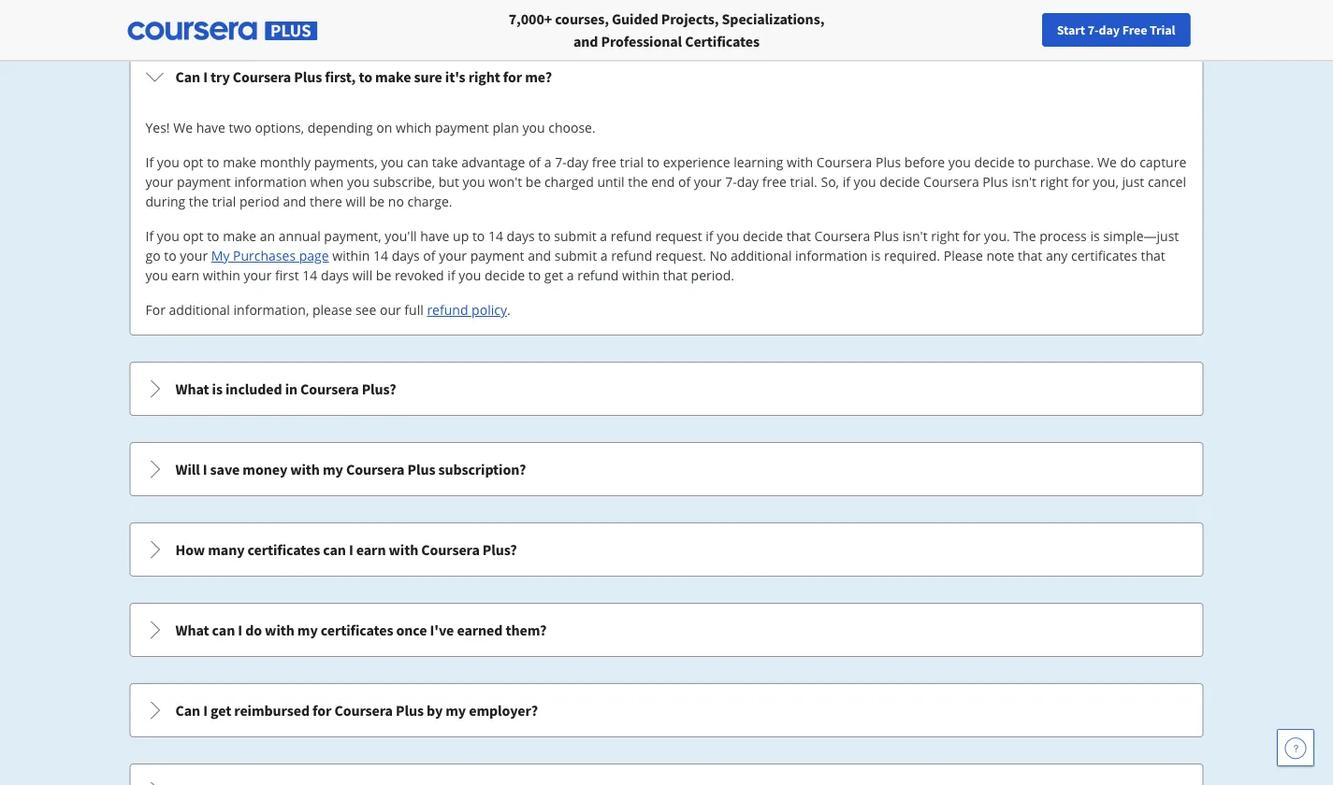 Task type: vqa. For each thing, say whether or not it's contained in the screenshot.
second THE WHAT
yes



Task type: locate. For each thing, give the bounding box(es) containing it.
0 horizontal spatial 14
[[302, 267, 317, 284]]

2 opt from the top
[[183, 227, 203, 245]]

2 horizontal spatial days
[[507, 227, 535, 245]]

refund right full
[[427, 301, 468, 319]]

two
[[229, 119, 252, 137]]

if inside within 14 days of your payment and submit a refund request. no additional information is required. please note that any certificates that you earn within your first 14 days will be revoked if you decide to get a refund within that period.
[[448, 267, 455, 284]]

make inside if you opt to make an annual payment, you'll have up to 14 days to submit a refund request if you decide that coursera plus isn't right for you. the process is simple—just go to your
[[223, 227, 257, 245]]

0 vertical spatial free
[[592, 153, 616, 171]]

coursera up so,
[[816, 153, 872, 171]]

opt inside if you opt to make monthly payments, you can take advantage of a 7-day free trial to experience learning with coursera plus before you decide to purchase. we do capture your payment information when you subscribe, but you won't be charged until the end of your 7-day free trial. so, if you decide coursera plus isn't right for you, just cancel during the trial period and there will be no charge.
[[183, 153, 203, 171]]

0 vertical spatial my
[[323, 460, 343, 479]]

0 horizontal spatial free
[[592, 153, 616, 171]]

up
[[453, 227, 469, 245]]

certificates
[[685, 32, 760, 51]]

coursera inside how many certificates can i earn with coursera plus? dropdown button
[[421, 541, 480, 559]]

plus left subscription? on the bottom
[[407, 460, 435, 479]]

with inside if you opt to make monthly payments, you can take advantage of a 7-day free trial to experience learning with coursera plus before you decide to purchase. we do capture your payment information when you subscribe, but you won't be charged until the end of your 7-day free trial. so, if you decide coursera plus isn't right for you, just cancel during the trial period and there will be no charge.
[[787, 153, 813, 171]]

no
[[710, 247, 727, 265]]

1 horizontal spatial days
[[392, 247, 420, 265]]

7- up charged
[[555, 153, 567, 171]]

on
[[376, 119, 392, 137]]

opt down the during
[[183, 227, 203, 245]]

1 vertical spatial day
[[567, 153, 589, 171]]

plus? inside dropdown button
[[483, 541, 517, 559]]

2 vertical spatial if
[[448, 267, 455, 284]]

coursera inside can i try coursera plus first, to make sure it's right for me? dropdown button
[[233, 67, 291, 86]]

1 vertical spatial certificates
[[248, 541, 320, 559]]

free down learning
[[762, 173, 787, 191]]

2 horizontal spatial and
[[573, 32, 598, 51]]

find
[[934, 22, 958, 38]]

my up reimbursed
[[297, 621, 318, 640]]

0 vertical spatial information
[[234, 173, 307, 191]]

0 vertical spatial certificates
[[1071, 247, 1138, 265]]

plus up required.
[[874, 227, 899, 245]]

opt inside if you opt to make an annual payment, you'll have up to 14 days to submit a refund request if you decide that coursera plus isn't right for you. the process is simple—just go to your
[[183, 227, 203, 245]]

your inside if you opt to make an annual payment, you'll have up to 14 days to submit a refund request if you decide that coursera plus isn't right for you. the process is simple—just go to your
[[180, 247, 208, 265]]

my inside dropdown button
[[323, 460, 343, 479]]

if
[[843, 173, 850, 191], [706, 227, 713, 245], [448, 267, 455, 284]]

your
[[960, 22, 985, 38], [145, 173, 173, 191], [694, 173, 722, 191], [180, 247, 208, 265], [439, 247, 467, 265], [244, 267, 272, 284]]

during
[[145, 193, 185, 211]]

you right but
[[463, 173, 485, 191]]

0 vertical spatial day
[[1099, 22, 1120, 38]]

help center image
[[1285, 737, 1307, 760]]

decide
[[974, 153, 1015, 171], [880, 173, 920, 191], [743, 227, 783, 245], [485, 267, 525, 284]]

day
[[1099, 22, 1120, 38], [567, 153, 589, 171], [737, 173, 759, 191]]

learning
[[734, 153, 784, 171]]

if you opt to make monthly payments, you can take advantage of a 7-day free trial to experience learning with coursera plus before you decide to purchase. we do capture your payment information when you subscribe, but you won't be charged until the end of your 7-day free trial. so, if you decide coursera plus isn't right for you, just cancel during the trial period and there will be no charge.
[[145, 153, 1187, 211]]

choose.
[[548, 119, 596, 137]]

do up just
[[1120, 153, 1136, 171]]

save
[[210, 460, 240, 479]]

make for annual
[[223, 227, 257, 245]]

i for reimbursed
[[203, 702, 208, 720]]

1 opt from the top
[[183, 153, 203, 171]]

that
[[787, 227, 811, 245], [1018, 247, 1042, 265], [1141, 247, 1166, 265], [663, 267, 688, 284]]

if inside if you opt to make an annual payment, you'll have up to 14 days to submit a refund request if you decide that coursera plus isn't right for you. the process is simple—just go to your
[[706, 227, 713, 245]]

trial left period
[[212, 193, 236, 211]]

can
[[407, 153, 429, 171], [323, 541, 346, 559], [212, 621, 235, 640]]

make inside if you opt to make monthly payments, you can take advantage of a 7-day free trial to experience learning with coursera plus before you decide to purchase. we do capture your payment information when you subscribe, but you won't be charged until the end of your 7-day free trial. so, if you decide coursera plus isn't right for you, just cancel during the trial period and there will be no charge.
[[223, 153, 257, 171]]

it's
[[445, 67, 465, 86]]

your left my
[[180, 247, 208, 265]]

information,
[[233, 301, 309, 319]]

will right there
[[346, 193, 366, 211]]

by
[[427, 702, 443, 720]]

isn't up required.
[[903, 227, 928, 245]]

the right the during
[[189, 193, 209, 211]]

2 vertical spatial days
[[321, 267, 349, 284]]

coursera right try
[[233, 67, 291, 86]]

1 vertical spatial make
[[223, 153, 257, 171]]

coursera right in
[[300, 380, 359, 399]]

0 horizontal spatial the
[[189, 193, 209, 211]]

1 vertical spatial opt
[[183, 227, 203, 245]]

of
[[528, 153, 541, 171], [678, 173, 691, 191], [423, 247, 436, 265]]

0 vertical spatial the
[[628, 173, 648, 191]]

additional right 'for'
[[169, 301, 230, 319]]

right down purchase.
[[1040, 173, 1069, 191]]

for right reimbursed
[[313, 702, 332, 720]]

can left reimbursed
[[175, 702, 200, 720]]

payment up take
[[435, 119, 489, 137]]

0 vertical spatial 7-
[[1088, 22, 1099, 38]]

you
[[523, 119, 545, 137], [157, 153, 180, 171], [381, 153, 404, 171], [948, 153, 971, 171], [347, 173, 370, 191], [463, 173, 485, 191], [854, 173, 876, 191], [157, 227, 180, 245], [717, 227, 739, 245], [145, 267, 168, 284], [459, 267, 481, 284]]

1 vertical spatial if
[[145, 227, 154, 245]]

yes!
[[145, 119, 170, 137]]

information up period
[[234, 173, 307, 191]]

1 horizontal spatial and
[[528, 247, 551, 265]]

isn't
[[1012, 173, 1037, 191], [903, 227, 928, 245]]

guided
[[612, 9, 658, 28]]

with up trial.
[[787, 153, 813, 171]]

1 vertical spatial and
[[283, 193, 306, 211]]

and inside if you opt to make monthly payments, you can take advantage of a 7-day free trial to experience learning with coursera plus before you decide to purchase. we do capture your payment information when you subscribe, but you won't be charged until the end of your 7-day free trial. so, if you decide coursera plus isn't right for you, just cancel during the trial period and there will be no charge.
[[283, 193, 306, 211]]

0 horizontal spatial within
[[203, 267, 240, 284]]

1 horizontal spatial have
[[420, 227, 449, 245]]

None search field
[[257, 12, 575, 49]]

0 horizontal spatial get
[[211, 702, 231, 720]]

1 can from the top
[[175, 67, 200, 86]]

submit inside within 14 days of your payment and submit a refund request. no additional information is required. please note that any certificates that you earn within your first 14 days will be revoked if you decide to get a refund within that period.
[[555, 247, 597, 265]]

14 down you'll
[[373, 247, 388, 265]]

process
[[1040, 227, 1087, 245]]

2 vertical spatial is
[[212, 380, 223, 399]]

your down experience at top
[[694, 173, 722, 191]]

that down the
[[1018, 247, 1042, 265]]

show notifications image
[[1134, 23, 1157, 46]]

2 horizontal spatial 7-
[[1088, 22, 1099, 38]]

what for what can i do with my certificates once i've earned them?
[[175, 621, 209, 640]]

trial up until
[[620, 153, 644, 171]]

2 what from the top
[[175, 621, 209, 640]]

1 vertical spatial do
[[245, 621, 262, 640]]

you right "plan"
[[523, 119, 545, 137]]

make left sure
[[375, 67, 411, 86]]

earn inside within 14 days of your payment and submit a refund request. no additional information is required. please note that any certificates that you earn within your first 14 days will be revoked if you decide to get a refund within that period.
[[171, 267, 199, 284]]

0 vertical spatial days
[[507, 227, 535, 245]]

0 horizontal spatial if
[[448, 267, 455, 284]]

payment
[[435, 119, 489, 137], [177, 173, 231, 191], [470, 247, 524, 265]]

and inside within 14 days of your payment and submit a refund request. no additional information is required. please note that any certificates that you earn within your first 14 days will be revoked if you decide to get a refund within that period.
[[528, 247, 551, 265]]

1 vertical spatial we
[[1097, 153, 1117, 171]]

1 horizontal spatial 7-
[[725, 173, 737, 191]]

can down many
[[212, 621, 235, 640]]

of right advantage
[[528, 153, 541, 171]]

for left me?
[[503, 67, 522, 86]]

what left included
[[175, 380, 209, 399]]

and left there
[[283, 193, 306, 211]]

make up my
[[223, 227, 257, 245]]

additional right no
[[731, 247, 792, 265]]

0 horizontal spatial isn't
[[903, 227, 928, 245]]

my purchases page
[[211, 247, 329, 265]]

0 vertical spatial opt
[[183, 153, 203, 171]]

2 vertical spatial can
[[212, 621, 235, 640]]

1 vertical spatial can
[[175, 702, 200, 720]]

0 horizontal spatial right
[[468, 67, 500, 86]]

2 horizontal spatial of
[[678, 173, 691, 191]]

decide up '.'
[[485, 267, 525, 284]]

0 vertical spatial and
[[573, 32, 598, 51]]

how
[[175, 541, 205, 559]]

0 horizontal spatial day
[[567, 153, 589, 171]]

0 horizontal spatial information
[[234, 173, 307, 191]]

2 can from the top
[[175, 702, 200, 720]]

coursera left by
[[334, 702, 393, 720]]

2 vertical spatial 14
[[302, 267, 317, 284]]

what can i do with my certificates once i've earned them?
[[175, 621, 547, 640]]

0 vertical spatial do
[[1120, 153, 1136, 171]]

if inside if you opt to make an annual payment, you'll have up to 14 days to submit a refund request if you decide that coursera plus isn't right for you. the process is simple—just go to your
[[145, 227, 154, 245]]

1 horizontal spatial within
[[332, 247, 370, 265]]

you up no
[[717, 227, 739, 245]]

depending
[[308, 119, 373, 137]]

7- right the start
[[1088, 22, 1099, 38]]

the
[[1014, 227, 1036, 245]]

for inside if you opt to make monthly payments, you can take advantage of a 7-day free trial to experience learning with coursera plus before you decide to purchase. we do capture your payment information when you subscribe, but you won't be charged until the end of your 7-day free trial. so, if you decide coursera plus isn't right for you, just cancel during the trial period and there will be no charge.
[[1072, 173, 1090, 191]]

plus? inside dropdown button
[[362, 380, 396, 399]]

1 horizontal spatial of
[[528, 153, 541, 171]]

plus inside dropdown button
[[407, 460, 435, 479]]

if inside if you opt to make monthly payments, you can take advantage of a 7-day free trial to experience learning with coursera plus before you decide to purchase. we do capture your payment information when you subscribe, but you won't be charged until the end of your 7-day free trial. so, if you decide coursera plus isn't right for you, just cancel during the trial period and there will be no charge.
[[145, 153, 154, 171]]

free up until
[[592, 153, 616, 171]]

2 horizontal spatial if
[[843, 173, 850, 191]]

no
[[388, 193, 404, 211]]

opt
[[183, 153, 203, 171], [183, 227, 203, 245]]

for up please at the top right
[[963, 227, 981, 245]]

1 vertical spatial what
[[175, 621, 209, 640]]

1 vertical spatial information
[[795, 247, 868, 265]]

what can i do with my certificates once i've earned them? button
[[131, 604, 1203, 657]]

1 horizontal spatial additional
[[731, 247, 792, 265]]

0 vertical spatial of
[[528, 153, 541, 171]]

we inside if you opt to make monthly payments, you can take advantage of a 7-day free trial to experience learning with coursera plus before you decide to purchase. we do capture your payment information when you subscribe, but you won't be charged until the end of your 7-day free trial. so, if you decide coursera plus isn't right for you, just cancel during the trial period and there will be no charge.
[[1097, 153, 1117, 171]]

1 if from the top
[[145, 153, 154, 171]]

coursera
[[233, 67, 291, 86], [816, 153, 872, 171], [923, 173, 979, 191], [814, 227, 870, 245], [300, 380, 359, 399], [346, 460, 405, 479], [421, 541, 480, 559], [334, 702, 393, 720]]

coursera inside if you opt to make an annual payment, you'll have up to 14 days to submit a refund request if you decide that coursera plus isn't right for you. the process is simple—just go to your
[[814, 227, 870, 245]]

1 horizontal spatial is
[[871, 247, 881, 265]]

isn't down purchase.
[[1012, 173, 1037, 191]]

coursera inside will i save money with my coursera plus subscription? dropdown button
[[346, 460, 405, 479]]

1 horizontal spatial get
[[544, 267, 563, 284]]

plus? down subscription? on the bottom
[[483, 541, 517, 559]]

and down the courses,
[[573, 32, 598, 51]]

0 vertical spatial will
[[346, 193, 366, 211]]

be
[[526, 173, 541, 191], [369, 193, 385, 211], [376, 267, 391, 284]]

days down won't
[[507, 227, 535, 245]]

0 vertical spatial additional
[[731, 247, 792, 265]]

0 vertical spatial payment
[[435, 119, 489, 137]]

period
[[240, 193, 279, 211]]

we right yes!
[[173, 119, 193, 137]]

can left try
[[175, 67, 200, 86]]

my
[[323, 460, 343, 479], [297, 621, 318, 640], [446, 702, 466, 720]]

i left reimbursed
[[203, 702, 208, 720]]

what is included in coursera plus?
[[175, 380, 396, 399]]

coursera up i've
[[421, 541, 480, 559]]

2 horizontal spatial right
[[1040, 173, 1069, 191]]

payment up the during
[[177, 173, 231, 191]]

how many certificates can i earn with coursera plus?
[[175, 541, 517, 559]]

0 horizontal spatial can
[[212, 621, 235, 640]]

get
[[544, 267, 563, 284], [211, 702, 231, 720]]

isn't inside if you opt to make monthly payments, you can take advantage of a 7-day free trial to experience learning with coursera plus before you decide to purchase. we do capture your payment information when you subscribe, but you won't be charged until the end of your 7-day free trial. so, if you decide coursera plus isn't right for you, just cancel during the trial period and there will be no charge.
[[1012, 173, 1037, 191]]

0 vertical spatial isn't
[[1012, 173, 1037, 191]]

if up go
[[145, 227, 154, 245]]

1 vertical spatial trial
[[212, 193, 236, 211]]

2 horizontal spatial day
[[1099, 22, 1120, 38]]

can up subscribe,
[[407, 153, 429, 171]]

payment up "policy"
[[470, 247, 524, 265]]

0 horizontal spatial plus?
[[362, 380, 396, 399]]

if up no
[[706, 227, 713, 245]]

i for coursera
[[203, 67, 208, 86]]

2 horizontal spatial can
[[407, 153, 429, 171]]

required.
[[884, 247, 940, 265]]

for inside if you opt to make an annual payment, you'll have up to 14 days to submit a refund request if you decide that coursera plus isn't right for you. the process is simple—just go to your
[[963, 227, 981, 245]]

0 horizontal spatial of
[[423, 247, 436, 265]]

free
[[1122, 22, 1147, 38]]

employer?
[[469, 702, 538, 720]]

2 vertical spatial of
[[423, 247, 436, 265]]

2 if from the top
[[145, 227, 154, 245]]

coursera up how many certificates can i earn with coursera plus?
[[346, 460, 405, 479]]

i down will i save money with my coursera plus subscription? at the bottom left
[[349, 541, 353, 559]]

many
[[208, 541, 245, 559]]

0 vertical spatial make
[[375, 67, 411, 86]]

1 horizontal spatial 14
[[373, 247, 388, 265]]

first,
[[325, 67, 356, 86]]

2 submit from the top
[[555, 247, 597, 265]]

can i try coursera plus first, to make sure it's right for me? button
[[131, 51, 1203, 103]]

for
[[503, 67, 522, 86], [1072, 173, 1090, 191], [963, 227, 981, 245], [313, 702, 332, 720]]

day left "free"
[[1099, 22, 1120, 38]]

for inside can i try coursera plus first, to make sure it's right for me? dropdown button
[[503, 67, 522, 86]]

1 vertical spatial is
[[871, 247, 881, 265]]

plus? down our
[[362, 380, 396, 399]]

just
[[1122, 173, 1144, 191]]

1 vertical spatial earn
[[356, 541, 386, 559]]

do inside dropdown button
[[245, 621, 262, 640]]

of up revoked
[[423, 247, 436, 265]]

1 horizontal spatial information
[[795, 247, 868, 265]]

the left end
[[628, 173, 648, 191]]

have left up
[[420, 227, 449, 245]]

day down learning
[[737, 173, 759, 191]]

will i save money with my coursera plus subscription? button
[[131, 443, 1203, 496]]

make for payments,
[[223, 153, 257, 171]]

2 vertical spatial payment
[[470, 247, 524, 265]]

2 horizontal spatial is
[[1090, 227, 1100, 245]]

within down the 'payment,' at the left of page
[[332, 247, 370, 265]]

you right so,
[[854, 173, 876, 191]]

certificates down simple—just on the right top of the page
[[1071, 247, 1138, 265]]

within down if you opt to make an annual payment, you'll have up to 14 days to submit a refund request if you decide that coursera plus isn't right for you. the process is simple—just go to your
[[622, 267, 660, 284]]

will up see
[[352, 267, 373, 284]]

within down my
[[203, 267, 240, 284]]

1 what from the top
[[175, 380, 209, 399]]

submit
[[554, 227, 597, 245], [555, 247, 597, 265]]

if you opt to make an annual payment, you'll have up to 14 days to submit a refund request if you decide that coursera plus isn't right for you. the process is simple—just go to your
[[145, 227, 1179, 265]]

my right by
[[446, 702, 466, 720]]

is right process on the top right
[[1090, 227, 1100, 245]]

please
[[312, 301, 352, 319]]

them?
[[506, 621, 547, 640]]

right up please at the top right
[[931, 227, 960, 245]]

experience
[[663, 153, 730, 171]]

certificates inside dropdown button
[[248, 541, 320, 559]]

1 horizontal spatial free
[[762, 173, 787, 191]]

1 horizontal spatial my
[[323, 460, 343, 479]]

0 vertical spatial get
[[544, 267, 563, 284]]

see
[[355, 301, 376, 319]]

14 right up
[[488, 227, 503, 245]]

1 vertical spatial will
[[352, 267, 373, 284]]

1 horizontal spatial right
[[931, 227, 960, 245]]

isn't inside if you opt to make an annual payment, you'll have up to 14 days to submit a refund request if you decide that coursera plus isn't right for you. the process is simple—just go to your
[[903, 227, 928, 245]]

plus
[[294, 67, 322, 86], [876, 153, 901, 171], [983, 173, 1008, 191], [874, 227, 899, 245], [407, 460, 435, 479], [396, 702, 424, 720]]

within
[[332, 247, 370, 265], [203, 267, 240, 284], [622, 267, 660, 284]]

0 horizontal spatial trial
[[212, 193, 236, 211]]

14 inside if you opt to make an annual payment, you'll have up to 14 days to submit a refund request if you decide that coursera plus isn't right for you. the process is simple—just go to your
[[488, 227, 503, 245]]

information inside within 14 days of your payment and submit a refund request. no additional information is required. please note that any certificates that you earn within your first 14 days will be revoked if you decide to get a refund within that period.
[[795, 247, 868, 265]]

coursera plus image
[[128, 22, 318, 40]]

1 horizontal spatial do
[[1120, 153, 1136, 171]]

7,000+
[[509, 9, 552, 28]]

purchase.
[[1034, 153, 1094, 171]]

right inside dropdown button
[[468, 67, 500, 86]]

with up reimbursed
[[265, 621, 294, 640]]

can inside dropdown button
[[323, 541, 346, 559]]

information down so,
[[795, 247, 868, 265]]

will i save money with my coursera plus subscription?
[[175, 460, 526, 479]]

and down charged
[[528, 247, 551, 265]]

professional
[[601, 32, 682, 51]]

refund left request.
[[611, 247, 652, 265]]

0 vertical spatial right
[[468, 67, 500, 86]]

if right so,
[[843, 173, 850, 191]]

what
[[175, 380, 209, 399], [175, 621, 209, 640]]

have left two at the top left of the page
[[196, 119, 225, 137]]

1 vertical spatial my
[[297, 621, 318, 640]]

me?
[[525, 67, 552, 86]]

the
[[628, 173, 648, 191], [189, 193, 209, 211]]

if for if you opt to make monthly payments, you can take advantage of a 7-day free trial to experience learning with coursera plus before you decide to purchase. we do capture your payment information when you subscribe, but you won't be charged until the end of your 7-day free trial. so, if you decide coursera plus isn't right for you, just cancel during the trial period and there will be no charge.
[[145, 153, 154, 171]]

1 horizontal spatial can
[[323, 541, 346, 559]]

1 horizontal spatial plus?
[[483, 541, 517, 559]]

0 vertical spatial plus?
[[362, 380, 396, 399]]

get inside dropdown button
[[211, 702, 231, 720]]

1 submit from the top
[[554, 227, 597, 245]]

1 horizontal spatial isn't
[[1012, 173, 1037, 191]]

will
[[175, 460, 200, 479]]

0 vertical spatial earn
[[171, 267, 199, 284]]

1 horizontal spatial trial
[[620, 153, 644, 171]]

0 vertical spatial 14
[[488, 227, 503, 245]]

day up charged
[[567, 153, 589, 171]]

certificates left once
[[321, 621, 393, 640]]

earn
[[171, 267, 199, 284], [356, 541, 386, 559]]

1 horizontal spatial we
[[1097, 153, 1117, 171]]

refund up within 14 days of your payment and submit a refund request. no additional information is required. please note that any certificates that you earn within your first 14 days will be revoked if you decide to get a refund within that period.
[[611, 227, 652, 245]]

list
[[128, 48, 1205, 786]]

coursera down before
[[923, 173, 979, 191]]

0 horizontal spatial do
[[245, 621, 262, 640]]

0 horizontal spatial my
[[297, 621, 318, 640]]

can i get reimbursed for coursera plus by my employer?
[[175, 702, 538, 720]]

of inside within 14 days of your payment and submit a refund request. no additional information is required. please note that any certificates that you earn within your first 14 days will be revoked if you decide to get a refund within that period.
[[423, 247, 436, 265]]

2 vertical spatial my
[[446, 702, 466, 720]]

2 vertical spatial and
[[528, 247, 551, 265]]

opt up the during
[[183, 153, 203, 171]]

is inside if you opt to make an annual payment, you'll have up to 14 days to submit a refund request if you decide that coursera plus isn't right for you. the process is simple—just go to your
[[1090, 227, 1100, 245]]



Task type: describe. For each thing, give the bounding box(es) containing it.
0 vertical spatial be
[[526, 173, 541, 191]]

to inside dropdown button
[[359, 67, 372, 86]]

a inside if you opt to make monthly payments, you can take advantage of a 7-day free trial to experience learning with coursera plus before you decide to purchase. we do capture your payment information when you subscribe, but you won't be charged until the end of your 7-day free trial. so, if you decide coursera plus isn't right for you, just cancel during the trial period and there will be no charge.
[[544, 153, 552, 171]]

your down up
[[439, 247, 467, 265]]

you up go
[[157, 227, 180, 245]]

charge.
[[407, 193, 452, 211]]

get inside within 14 days of your payment and submit a refund request. no additional information is required. please note that any certificates that you earn within your first 14 days will be revoked if you decide to get a refund within that period.
[[544, 267, 563, 284]]

you,
[[1093, 173, 1119, 191]]

1 vertical spatial free
[[762, 173, 787, 191]]

can for can i get reimbursed for coursera plus by my employer?
[[175, 702, 200, 720]]

shopping cart: 1 item image
[[1070, 14, 1105, 44]]

find your new career
[[934, 22, 1051, 38]]

payment inside if you opt to make monthly payments, you can take advantage of a 7-day free trial to experience learning with coursera plus before you decide to purchase. we do capture your payment information when you subscribe, but you won't be charged until the end of your 7-day free trial. so, if you decide coursera plus isn't right for you, just cancel during the trial period and there will be no charge.
[[177, 173, 231, 191]]

1 vertical spatial the
[[189, 193, 209, 211]]

make inside dropdown button
[[375, 67, 411, 86]]

simple—just
[[1103, 227, 1179, 245]]

certificates inside within 14 days of your payment and submit a refund request. no additional information is required. please note that any certificates that you earn within your first 14 days will be revoked if you decide to get a refund within that period.
[[1071, 247, 1138, 265]]

my purchases page link
[[211, 247, 329, 265]]

payment,
[[324, 227, 381, 245]]

to inside within 14 days of your payment and submit a refund request. no additional information is required. please note that any certificates that you earn within your first 14 days will be revoked if you decide to get a refund within that period.
[[528, 267, 541, 284]]

you right before
[[948, 153, 971, 171]]

refund down if you opt to make an annual payment, you'll have up to 14 days to submit a refund request if you decide that coursera plus isn't right for you. the process is simple—just go to your
[[577, 267, 619, 284]]

submit inside if you opt to make an annual payment, you'll have up to 14 days to submit a refund request if you decide that coursera plus isn't right for you. the process is simple—just go to your
[[554, 227, 597, 245]]

first
[[275, 267, 299, 284]]

request
[[655, 227, 702, 245]]

with up once
[[389, 541, 418, 559]]

until
[[597, 173, 625, 191]]

i for money
[[203, 460, 207, 479]]

trial.
[[790, 173, 818, 191]]

your right find
[[960, 22, 985, 38]]

start 7-day free trial button
[[1042, 13, 1191, 47]]

7,000+ courses, guided projects, specializations, and professional certificates
[[509, 9, 825, 51]]

refund policy link
[[427, 301, 507, 319]]

you down yes!
[[157, 153, 180, 171]]

decide inside if you opt to make an annual payment, you'll have up to 14 days to submit a refund request if you decide that coursera plus isn't right for you. the process is simple—just go to your
[[743, 227, 783, 245]]

find your new career link
[[924, 19, 1060, 42]]

day inside button
[[1099, 22, 1120, 38]]

take
[[432, 153, 458, 171]]

coursera image
[[22, 15, 141, 45]]

right inside if you opt to make monthly payments, you can take advantage of a 7-day free trial to experience learning with coursera plus before you decide to purchase. we do capture your payment information when you subscribe, but you won't be charged until the end of your 7-day free trial. so, if you decide coursera plus isn't right for you, just cancel during the trial period and there will be no charge.
[[1040, 173, 1069, 191]]

specializations,
[[722, 9, 825, 28]]

our
[[380, 301, 401, 319]]

0 vertical spatial we
[[173, 119, 193, 137]]

within 14 days of your payment and submit a refund request. no additional information is required. please note that any certificates that you earn within your first 14 days will be revoked if you decide to get a refund within that period.
[[145, 247, 1166, 284]]

payments,
[[314, 153, 378, 171]]

page
[[299, 247, 329, 265]]

do inside if you opt to make monthly payments, you can take advantage of a 7-day free trial to experience learning with coursera plus before you decide to purchase. we do capture your payment information when you subscribe, but you won't be charged until the end of your 7-day free trial. so, if you decide coursera plus isn't right for you, just cancel during the trial period and there will be no charge.
[[1120, 153, 1136, 171]]

7- inside start 7-day free trial button
[[1088, 22, 1099, 38]]

can i try coursera plus first, to make sure it's right for me?
[[175, 67, 552, 86]]

you down go
[[145, 267, 168, 284]]

plan
[[492, 119, 519, 137]]

if for if you opt to make an annual payment, you'll have up to 14 days to submit a refund request if you decide that coursera plus isn't right for you. the process is simple—just go to your
[[145, 227, 154, 245]]

will inside if you opt to make monthly payments, you can take advantage of a 7-day free trial to experience learning with coursera plus before you decide to purchase. we do capture your payment information when you subscribe, but you won't be charged until the end of your 7-day free trial. so, if you decide coursera plus isn't right for you, just cancel during the trial period and there will be no charge.
[[346, 193, 366, 211]]

can i get reimbursed for coursera plus by my employer? button
[[131, 685, 1203, 737]]

plus left first,
[[294, 67, 322, 86]]

you down payments,
[[347, 173, 370, 191]]

you up refund policy link
[[459, 267, 481, 284]]

courses,
[[555, 9, 609, 28]]

you.
[[984, 227, 1010, 245]]

earned
[[457, 621, 503, 640]]

1 vertical spatial 14
[[373, 247, 388, 265]]

1 horizontal spatial the
[[628, 173, 648, 191]]

full
[[404, 301, 424, 319]]

please
[[944, 247, 983, 265]]

revoked
[[395, 267, 444, 284]]

when
[[310, 173, 344, 191]]

will inside within 14 days of your payment and submit a refund request. no additional information is required. please note that any certificates that you earn within your first 14 days will be revoked if you decide to get a refund within that period.
[[352, 267, 373, 284]]

start
[[1057, 22, 1085, 38]]

period.
[[691, 267, 734, 284]]

a inside if you opt to make an annual payment, you'll have up to 14 days to submit a refund request if you decide that coursera plus isn't right for you. the process is simple—just go to your
[[600, 227, 607, 245]]

certificates inside dropdown button
[[321, 621, 393, 640]]

can for can i try coursera plus first, to make sure it's right for me?
[[175, 67, 200, 86]]

decide down before
[[880, 173, 920, 191]]

options,
[[255, 119, 304, 137]]

advantage
[[461, 153, 525, 171]]

but
[[439, 173, 459, 191]]

sure
[[414, 67, 442, 86]]

end
[[651, 173, 675, 191]]

opt for go
[[183, 227, 203, 245]]

policy
[[472, 301, 507, 319]]

my for coursera
[[323, 460, 343, 479]]

1 vertical spatial be
[[369, 193, 385, 211]]

which
[[396, 119, 432, 137]]

what for what is included in coursera plus?
[[175, 380, 209, 399]]

you'll
[[385, 227, 417, 245]]

once
[[396, 621, 427, 640]]

included
[[225, 380, 282, 399]]

career
[[1015, 22, 1051, 38]]

subscription?
[[438, 460, 526, 479]]

try
[[211, 67, 230, 86]]

with inside dropdown button
[[265, 621, 294, 640]]

my
[[211, 247, 230, 265]]

annual
[[279, 227, 321, 245]]

is inside within 14 days of your payment and submit a refund request. no additional information is required. please note that any certificates that you earn within your first 14 days will be revoked if you decide to get a refund within that period.
[[871, 247, 881, 265]]

for inside can i get reimbursed for coursera plus by my employer? dropdown button
[[313, 702, 332, 720]]

in
[[285, 380, 298, 399]]

can inside if you opt to make monthly payments, you can take advantage of a 7-day free trial to experience learning with coursera plus before you decide to purchase. we do capture your payment information when you subscribe, but you won't be charged until the end of your 7-day free trial. so, if you decide coursera plus isn't right for you, just cancel during the trial period and there will be no charge.
[[407, 153, 429, 171]]

go
[[145, 247, 161, 265]]

additional inside within 14 days of your payment and submit a refund request. no additional information is required. please note that any certificates that you earn within your first 14 days will be revoked if you decide to get a refund within that period.
[[731, 247, 792, 265]]

your up the during
[[145, 173, 173, 191]]

2 vertical spatial 7-
[[725, 173, 737, 191]]

have inside if you opt to make an annual payment, you'll have up to 14 days to submit a refund request if you decide that coursera plus isn't right for you. the process is simple—just go to your
[[420, 227, 449, 245]]

new
[[988, 22, 1012, 38]]

plus inside if you opt to make an annual payment, you'll have up to 14 days to submit a refund request if you decide that coursera plus isn't right for you. the process is simple—just go to your
[[874, 227, 899, 245]]

decide left purchase.
[[974, 153, 1015, 171]]

you up subscribe,
[[381, 153, 404, 171]]

1 vertical spatial of
[[678, 173, 691, 191]]

if inside if you opt to make monthly payments, you can take advantage of a 7-day free trial to experience learning with coursera plus before you decide to purchase. we do capture your payment information when you subscribe, but you won't be charged until the end of your 7-day free trial. so, if you decide coursera plus isn't right for you, just cancel during the trial period and there will be no charge.
[[843, 173, 850, 191]]

coursera inside can i get reimbursed for coursera plus by my employer? dropdown button
[[334, 702, 393, 720]]

0 vertical spatial have
[[196, 119, 225, 137]]

charged
[[544, 173, 594, 191]]

earn inside dropdown button
[[356, 541, 386, 559]]

i down many
[[238, 621, 242, 640]]

information inside if you opt to make monthly payments, you can take advantage of a 7-day free trial to experience learning with coursera plus before you decide to purchase. we do capture your payment information when you subscribe, but you won't be charged until the end of your 7-day free trial. so, if you decide coursera plus isn't right for you, just cancel during the trial period and there will be no charge.
[[234, 173, 307, 191]]

be inside within 14 days of your payment and submit a refund request. no additional information is required. please note that any certificates that you earn within your first 14 days will be revoked if you decide to get a refund within that period.
[[376, 267, 391, 284]]

yes! we have two options, depending on which payment plan you choose.
[[145, 119, 596, 137]]

that down simple—just on the right top of the page
[[1141, 247, 1166, 265]]

is inside dropdown button
[[212, 380, 223, 399]]

capture
[[1140, 153, 1187, 171]]

that inside if you opt to make an annual payment, you'll have up to 14 days to submit a refund request if you decide that coursera plus isn't right for you. the process is simple—just go to your
[[787, 227, 811, 245]]

and inside 7,000+ courses, guided projects, specializations, and professional certificates
[[573, 32, 598, 51]]

note
[[987, 247, 1014, 265]]

reimbursed
[[234, 702, 310, 720]]

2 horizontal spatial within
[[622, 267, 660, 284]]

cancel
[[1148, 173, 1186, 191]]

payment inside within 14 days of your payment and submit a refund request. no additional information is required. please note that any certificates that you earn within your first 14 days will be revoked if you decide to get a refund within that period.
[[470, 247, 524, 265]]

plus left by
[[396, 702, 424, 720]]

can inside dropdown button
[[212, 621, 235, 640]]

days inside if you opt to make an annual payment, you'll have up to 14 days to submit a refund request if you decide that coursera plus isn't right for you. the process is simple—just go to your
[[507, 227, 535, 245]]

coursera inside what is included in coursera plus? dropdown button
[[300, 380, 359, 399]]

projects,
[[661, 9, 719, 28]]

how many certificates can i earn with coursera plus? button
[[131, 524, 1203, 576]]

my for certificates
[[297, 621, 318, 640]]

1 vertical spatial 7-
[[555, 153, 567, 171]]

list containing can i try coursera plus first, to make sure it's right for me?
[[128, 48, 1205, 786]]

refund inside if you opt to make an annual payment, you'll have up to 14 days to submit a refund request if you decide that coursera plus isn't right for you. the process is simple—just go to your
[[611, 227, 652, 245]]

decide inside within 14 days of your payment and submit a refund request. no additional information is required. please note that any certificates that you earn within your first 14 days will be revoked if you decide to get a refund within that period.
[[485, 267, 525, 284]]

right inside if you opt to make an annual payment, you'll have up to 14 days to submit a refund request if you decide that coursera plus isn't right for you. the process is simple—just go to your
[[931, 227, 960, 245]]

your down purchases
[[244, 267, 272, 284]]

what is included in coursera plus? button
[[131, 363, 1203, 415]]

with right money
[[290, 460, 320, 479]]

1 vertical spatial additional
[[169, 301, 230, 319]]

an
[[260, 227, 275, 245]]

purchases
[[233, 247, 296, 265]]

that down request.
[[663, 267, 688, 284]]

request.
[[656, 247, 706, 265]]

plus up the 'you.'
[[983, 173, 1008, 191]]

2 vertical spatial day
[[737, 173, 759, 191]]

money
[[243, 460, 287, 479]]

i've
[[430, 621, 454, 640]]

any
[[1046, 247, 1068, 265]]

opt for information
[[183, 153, 203, 171]]

so,
[[821, 173, 839, 191]]

.
[[507, 301, 511, 319]]

before
[[905, 153, 945, 171]]

0 vertical spatial trial
[[620, 153, 644, 171]]

there
[[310, 193, 342, 211]]

plus left before
[[876, 153, 901, 171]]

trial
[[1150, 22, 1176, 38]]



